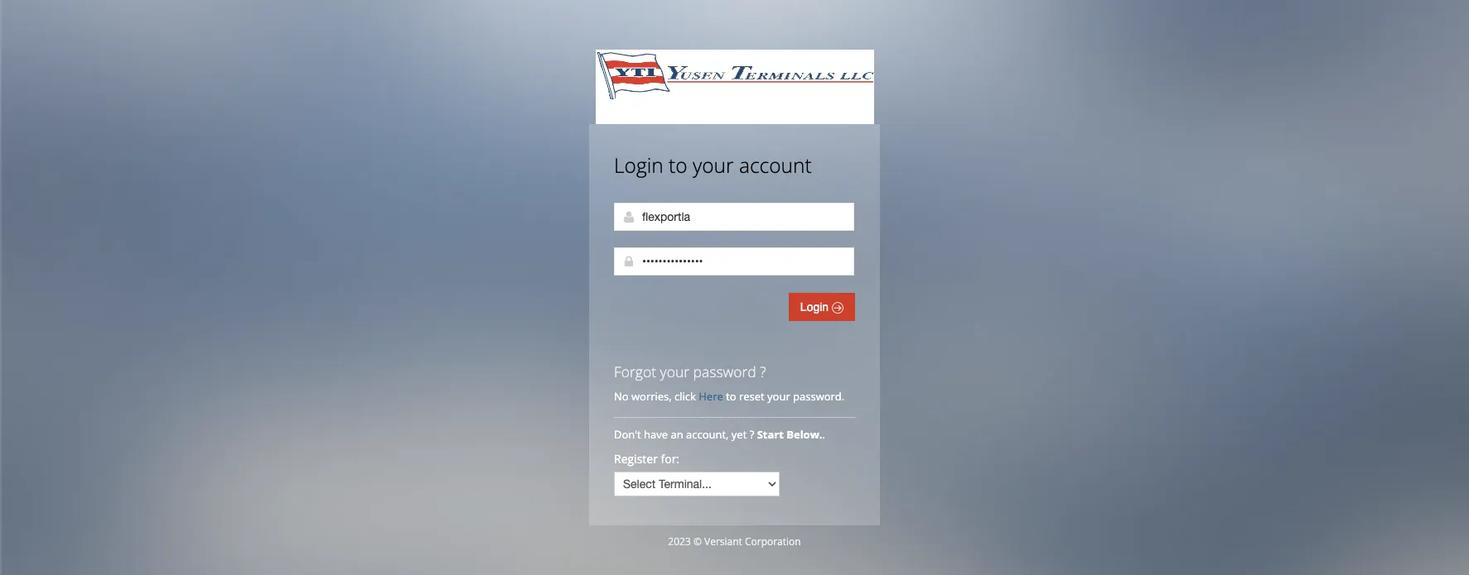 Task type: describe. For each thing, give the bounding box(es) containing it.
lock image
[[622, 255, 636, 268]]

Username text field
[[614, 203, 854, 231]]

register for:
[[614, 452, 680, 467]]

password.
[[793, 389, 845, 404]]

here link
[[699, 389, 723, 404]]

0 vertical spatial your
[[693, 152, 734, 179]]

swapright image
[[832, 302, 844, 314]]

to inside forgot your password ? no worries, click here to reset your password.
[[726, 389, 736, 404]]

account
[[739, 152, 812, 179]]

login button
[[789, 293, 855, 322]]

no
[[614, 389, 629, 404]]

2023
[[668, 535, 691, 549]]

2023 © versiant corporation
[[668, 535, 801, 549]]

corporation
[[745, 535, 801, 549]]

reset
[[739, 389, 765, 404]]

start
[[757, 428, 784, 443]]

worries,
[[631, 389, 672, 404]]

click
[[675, 389, 696, 404]]

yet
[[732, 428, 747, 443]]

forgot
[[614, 362, 656, 382]]

Password password field
[[614, 248, 854, 276]]

0 horizontal spatial your
[[660, 362, 690, 382]]

versiant
[[704, 535, 742, 549]]

for:
[[661, 452, 680, 467]]

forgot your password ? no worries, click here to reset your password.
[[614, 362, 845, 404]]

0 horizontal spatial to
[[669, 152, 687, 179]]



Task type: vqa. For each thing, say whether or not it's contained in the screenshot.
Forgot
yes



Task type: locate. For each thing, give the bounding box(es) containing it.
0 vertical spatial ?
[[760, 362, 766, 382]]

don't
[[614, 428, 641, 443]]

below.
[[787, 428, 822, 443]]

register
[[614, 452, 658, 467]]

1 vertical spatial to
[[726, 389, 736, 404]]

your right reset
[[767, 389, 790, 404]]

your
[[693, 152, 734, 179], [660, 362, 690, 382], [767, 389, 790, 404]]

an
[[671, 428, 683, 443]]

have
[[644, 428, 668, 443]]

0 vertical spatial login
[[614, 152, 664, 179]]

1 horizontal spatial to
[[726, 389, 736, 404]]

1 horizontal spatial login
[[800, 301, 832, 314]]

? right yet
[[750, 428, 754, 443]]

your up username text field
[[693, 152, 734, 179]]

account,
[[686, 428, 729, 443]]

2 horizontal spatial your
[[767, 389, 790, 404]]

1 vertical spatial your
[[660, 362, 690, 382]]

.
[[822, 428, 825, 443]]

don't have an account, yet ? start below. .
[[614, 428, 828, 443]]

? inside forgot your password ? no worries, click here to reset your password.
[[760, 362, 766, 382]]

to right 'here'
[[726, 389, 736, 404]]

2 vertical spatial your
[[767, 389, 790, 404]]

0 horizontal spatial login
[[614, 152, 664, 179]]

login inside button
[[800, 301, 832, 314]]

? up reset
[[760, 362, 766, 382]]

password
[[693, 362, 756, 382]]

1 vertical spatial login
[[800, 301, 832, 314]]

0 vertical spatial to
[[669, 152, 687, 179]]

here
[[699, 389, 723, 404]]

©
[[694, 535, 702, 549]]

0 horizontal spatial ?
[[750, 428, 754, 443]]

login for login
[[800, 301, 832, 314]]

to up username text field
[[669, 152, 687, 179]]

your up click
[[660, 362, 690, 382]]

?
[[760, 362, 766, 382], [750, 428, 754, 443]]

login for login to your account
[[614, 152, 664, 179]]

to
[[669, 152, 687, 179], [726, 389, 736, 404]]

1 horizontal spatial ?
[[760, 362, 766, 382]]

login to your account
[[614, 152, 812, 179]]

1 horizontal spatial your
[[693, 152, 734, 179]]

user image
[[622, 210, 636, 224]]

1 vertical spatial ?
[[750, 428, 754, 443]]

login
[[614, 152, 664, 179], [800, 301, 832, 314]]



